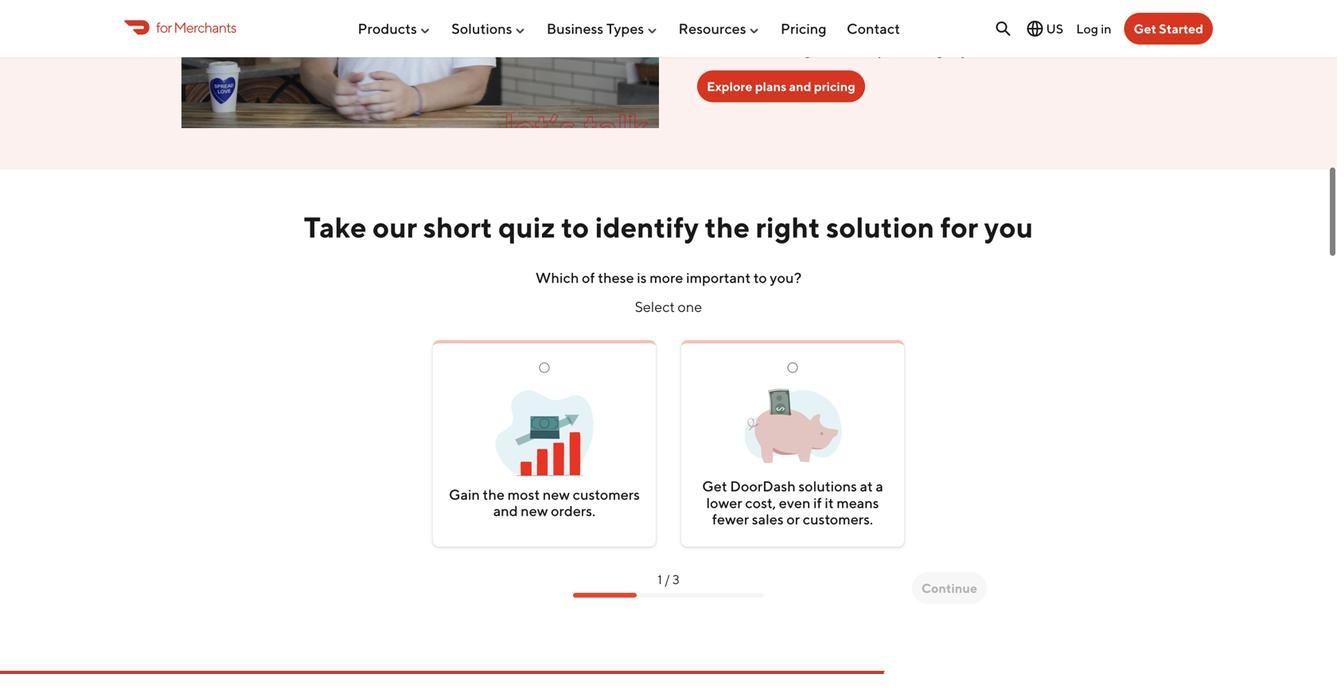 Task type: describe. For each thing, give the bounding box(es) containing it.
which of these is more important to you?
[[536, 269, 802, 286]]

continue button
[[913, 572, 988, 604]]

business
[[547, 20, 604, 37]]

one
[[678, 298, 703, 315]]

1
[[658, 572, 662, 587]]

1 horizontal spatial to
[[754, 269, 768, 286]]

log
[[1077, 21, 1099, 36]]

select
[[635, 298, 675, 315]]

globe line image
[[1026, 19, 1045, 38]]

us
[[1047, 21, 1064, 36]]

spread
[[870, 41, 916, 58]]

product selection - new customers image
[[492, 382, 597, 487]]

for merchants
[[156, 19, 236, 36]]

customers
[[573, 486, 640, 503]]

resources link
[[679, 14, 761, 44]]

1 / 3
[[658, 572, 680, 587]]

explore
[[707, 79, 753, 94]]

0 horizontal spatial for
[[156, 19, 172, 36]]

in
[[1102, 21, 1112, 36]]

important
[[687, 269, 751, 286]]

get for get started
[[1134, 21, 1157, 36]]

most
[[508, 486, 540, 503]]

schrotberger,
[[739, 41, 828, 58]]

a
[[876, 478, 884, 495]]

explore plans and pricing link
[[698, 70, 866, 102]]

the inside 'gain the most new customers and new orders.'
[[483, 486, 505, 503]]

gain
[[449, 486, 480, 503]]

ceo,
[[831, 41, 867, 58]]

or
[[787, 511, 800, 528]]

cost,
[[746, 494, 777, 512]]

products link
[[358, 14, 432, 44]]

1 horizontal spatial for
[[941, 210, 979, 244]]

short
[[423, 210, 493, 244]]

orders.
[[551, 503, 596, 520]]

contact
[[847, 20, 901, 37]]

pricing
[[781, 20, 827, 37]]

even
[[779, 494, 811, 512]]

more
[[650, 269, 684, 286]]

pricing link
[[781, 14, 827, 44]]

contact link
[[847, 14, 901, 44]]

take
[[304, 210, 367, 244]]

Gain the most new customers and new orders. radio
[[440, 363, 650, 373]]



Task type: locate. For each thing, give the bounding box(es) containing it.
new left orders.
[[521, 503, 548, 520]]

0 vertical spatial to
[[562, 210, 589, 244]]

take our short quiz to identify the right solution for you
[[304, 210, 1034, 244]]

Get DoorDash solutions at a lower cost, even if it means fewer sales or customers. radio
[[688, 363, 898, 373]]

means
[[837, 494, 880, 512]]

for left merchants
[[156, 19, 172, 36]]

0 horizontal spatial the
[[483, 486, 505, 503]]

product selection - lower cost image
[[741, 373, 846, 478]]

business types link
[[547, 14, 659, 44]]

log in link
[[1077, 21, 1112, 36]]

doordash
[[731, 478, 796, 495]]

get
[[1134, 21, 1157, 36], [703, 478, 728, 495]]

continue
[[922, 581, 978, 596]]

identify
[[595, 210, 699, 244]]

and right "gain"
[[494, 503, 518, 520]]

types
[[607, 20, 644, 37]]

explore plans and pricing
[[707, 79, 856, 94]]

fewer
[[713, 511, 750, 528]]

get left started
[[1134, 21, 1157, 36]]

started
[[1160, 21, 1204, 36]]

select one
[[635, 298, 703, 315]]

solutions
[[799, 478, 858, 495]]

1 horizontal spatial get
[[1134, 21, 1157, 36]]

solutions
[[452, 20, 513, 37]]

which
[[536, 269, 579, 286]]

jamie schrotberger, ceo, spread bagelry
[[698, 41, 969, 58]]

1 vertical spatial for
[[941, 210, 979, 244]]

right
[[756, 210, 821, 244]]

to left you?
[[754, 269, 768, 286]]

you?
[[770, 269, 802, 286]]

0 vertical spatial get
[[1134, 21, 1157, 36]]

get inside button
[[1134, 21, 1157, 36]]

/
[[665, 572, 670, 587]]

to right quiz
[[562, 210, 589, 244]]

business types
[[547, 20, 644, 37]]

you
[[985, 210, 1034, 244]]

the up important
[[705, 210, 750, 244]]

lower
[[707, 494, 743, 512]]

for left you
[[941, 210, 979, 244]]

products
[[358, 20, 417, 37]]

it
[[825, 494, 834, 512]]

resources
[[679, 20, 747, 37]]

the right "gain"
[[483, 486, 505, 503]]

gain the most new customers and new orders.
[[449, 486, 640, 520]]

solution
[[827, 210, 935, 244]]

get started
[[1134, 21, 1204, 36]]

1 horizontal spatial the
[[705, 210, 750, 244]]

customers.
[[803, 511, 874, 528]]

and
[[790, 79, 812, 94], [494, 503, 518, 520]]

sales
[[752, 511, 784, 528]]

is
[[637, 269, 647, 286]]

get doordash solutions at a lower cost, even if it means fewer sales or customers.
[[703, 478, 884, 528]]

and inside 'gain the most new customers and new orders.'
[[494, 503, 518, 520]]

merchants
[[174, 19, 236, 36]]

the
[[705, 210, 750, 244], [483, 486, 505, 503]]

for merchants link
[[124, 17, 236, 38]]

0 horizontal spatial to
[[562, 210, 589, 244]]

0 vertical spatial and
[[790, 79, 812, 94]]

of
[[582, 269, 595, 286]]

pricing
[[815, 79, 856, 94]]

0 vertical spatial the
[[705, 210, 750, 244]]

new
[[543, 486, 570, 503], [521, 503, 548, 520]]

for
[[156, 19, 172, 36], [941, 210, 979, 244]]

get for get doordash solutions at a lower cost, even if it means fewer sales or customers.
[[703, 478, 728, 495]]

bagelry
[[919, 41, 969, 58]]

new right most
[[543, 486, 570, 503]]

0 horizontal spatial and
[[494, 503, 518, 520]]

1 vertical spatial and
[[494, 503, 518, 520]]

and right plans
[[790, 79, 812, 94]]

get inside the get doordash solutions at a lower cost, even if it means fewer sales or customers.
[[703, 478, 728, 495]]

get up fewer
[[703, 478, 728, 495]]

1 vertical spatial get
[[703, 478, 728, 495]]

to
[[562, 210, 589, 244], [754, 269, 768, 286]]

quiz
[[499, 210, 556, 244]]

solutions link
[[452, 14, 527, 44]]

if
[[814, 494, 822, 512]]

our
[[373, 210, 417, 244]]

jamie
[[698, 41, 736, 58]]

these
[[598, 269, 634, 286]]

1 horizontal spatial and
[[790, 79, 812, 94]]

1 vertical spatial the
[[483, 486, 505, 503]]

at
[[860, 478, 873, 495]]

0 vertical spatial for
[[156, 19, 172, 36]]

log in
[[1077, 21, 1112, 36]]

plans
[[756, 79, 787, 94]]

0 horizontal spatial get
[[703, 478, 728, 495]]

1 vertical spatial to
[[754, 269, 768, 286]]

3
[[673, 572, 680, 587]]

get started button
[[1125, 13, 1214, 45]]



Task type: vqa. For each thing, say whether or not it's contained in the screenshot.
Continue Button
yes



